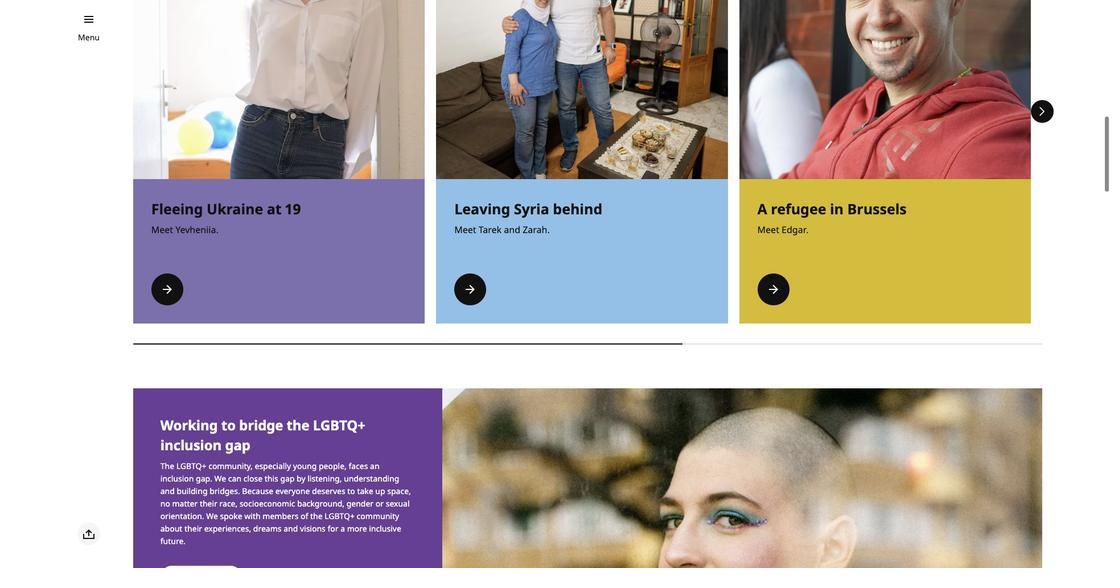 Task type: locate. For each thing, give the bounding box(es) containing it.
future.
[[160, 536, 186, 547]]

a
[[758, 199, 768, 219]]

their down orientation.
[[185, 524, 202, 535]]

0 vertical spatial the
[[287, 416, 310, 435]]

inclusion
[[160, 436, 222, 455], [160, 474, 194, 484]]

1 vertical spatial to
[[348, 486, 355, 497]]

experiences,
[[204, 524, 251, 535]]

by
[[297, 474, 306, 484]]

meet for fleeing
[[151, 224, 173, 236]]

dreams
[[253, 524, 282, 535]]

2 vertical spatial and
[[284, 524, 298, 535]]

lgbtq+ up people,
[[313, 416, 366, 435]]

the inside working to bridge the lgbtq+ inclusion gap
[[287, 416, 310, 435]]

scrollbar
[[133, 338, 1043, 351]]

0 horizontal spatial to
[[221, 416, 236, 435]]

orientation.
[[160, 511, 204, 522]]

we
[[214, 474, 226, 484], [206, 511, 218, 522]]

up
[[376, 486, 385, 497]]

we up bridges.
[[214, 474, 226, 484]]

ukraine
[[207, 199, 263, 219]]

to left the "bridge"
[[221, 416, 236, 435]]

leaving syria behind meet tarek and zarah.
[[455, 199, 603, 236]]

young
[[293, 461, 317, 472]]

1 horizontal spatial the
[[310, 511, 323, 522]]

1 vertical spatial the
[[310, 511, 323, 522]]

lgbtq+
[[313, 416, 366, 435], [176, 461, 206, 472], [325, 511, 355, 522]]

2 inclusion from the top
[[160, 474, 194, 484]]

and down the members at the bottom
[[284, 524, 298, 535]]

meet down a
[[758, 224, 780, 236]]

inclusion down "the"
[[160, 474, 194, 484]]

0 vertical spatial gap
[[225, 436, 251, 455]]

this
[[265, 474, 278, 484]]

and
[[504, 224, 521, 236], [160, 486, 175, 497], [284, 524, 298, 535]]

gap up everyone
[[280, 474, 295, 484]]

and right tarek
[[504, 224, 521, 236]]

1 horizontal spatial to
[[348, 486, 355, 497]]

2 meet from the left
[[455, 224, 476, 236]]

0 horizontal spatial gap
[[225, 436, 251, 455]]

race,
[[220, 499, 238, 510]]

1 vertical spatial inclusion
[[160, 474, 194, 484]]

fleeing
[[151, 199, 203, 219]]

1 inclusion from the top
[[160, 436, 222, 455]]

0 horizontal spatial meet
[[151, 224, 173, 236]]

to inside the lgbtq+ community, especially young people, faces an inclusion gap. we can close this gap by listening, understanding and building bridges. because everyone deserves to take up space, no matter their race, socioeconomic background, gender or sexual orientation. we spoke with members of the lgbtq+ community about their experiences, dreams and visions for a more inclusive future.
[[348, 486, 355, 497]]

and up no
[[160, 486, 175, 497]]

deserves
[[312, 486, 345, 497]]

0 vertical spatial lgbtq+
[[313, 416, 366, 435]]

2 horizontal spatial meet
[[758, 224, 780, 236]]

lgbtq+ up gap. on the left
[[176, 461, 206, 472]]

to inside working to bridge the lgbtq+ inclusion gap
[[221, 416, 236, 435]]

yevheniia.
[[176, 224, 219, 236]]

0 vertical spatial and
[[504, 224, 521, 236]]

their
[[200, 499, 218, 510], [185, 524, 202, 535]]

meet down fleeing
[[151, 224, 173, 236]]

members
[[263, 511, 299, 522]]

gender
[[347, 499, 374, 510]]

in
[[830, 199, 844, 219]]

bridge
[[239, 416, 283, 435]]

to
[[221, 416, 236, 435], [348, 486, 355, 497]]

building
[[177, 486, 208, 497]]

0 horizontal spatial the
[[287, 416, 310, 435]]

the inside the lgbtq+ community, especially young people, faces an inclusion gap. we can close this gap by listening, understanding and building bridges. because everyone deserves to take up space, no matter their race, socioeconomic background, gender or sexual orientation. we spoke with members of the lgbtq+ community about their experiences, dreams and visions for a more inclusive future.
[[310, 511, 323, 522]]

take
[[357, 486, 373, 497]]

meet inside a refugee in brussels meet edgar.
[[758, 224, 780, 236]]

girl leans against the doorframe in her living room and wears jeans and a white shirt. image
[[133, 0, 425, 179]]

list
[[133, 0, 1111, 353]]

at
[[267, 199, 282, 219]]

0 vertical spatial to
[[221, 416, 236, 435]]

1 meet from the left
[[151, 224, 173, 236]]

the right 'of'
[[310, 511, 323, 522]]

inclusion down the working
[[160, 436, 222, 455]]

the lgbtq+ community, especially young people, faces an inclusion gap. we can close this gap by listening, understanding and building bridges. because everyone deserves to take up space, no matter their race, socioeconomic background, gender or sexual orientation. we spoke with members of the lgbtq+ community about their experiences, dreams and visions for a more inclusive future.
[[160, 461, 411, 547]]

1 vertical spatial gap
[[280, 474, 295, 484]]

2 horizontal spatial and
[[504, 224, 521, 236]]

spoke
[[220, 511, 242, 522]]

tarek
[[479, 224, 502, 236]]

an
[[370, 461, 380, 472]]

lgbtq+ up a
[[325, 511, 355, 522]]

1 horizontal spatial meet
[[455, 224, 476, 236]]

1 horizontal spatial and
[[284, 524, 298, 535]]

matter
[[172, 499, 198, 510]]

the
[[287, 416, 310, 435], [310, 511, 323, 522]]

gap up community,
[[225, 436, 251, 455]]

meet
[[151, 224, 173, 236], [455, 224, 476, 236], [758, 224, 780, 236]]

the right the "bridge"
[[287, 416, 310, 435]]

meet inside fleeing ukraine at 19 meet yevheniia.
[[151, 224, 173, 236]]

1 vertical spatial and
[[160, 486, 175, 497]]

their left race,
[[200, 499, 218, 510]]

1 horizontal spatial gap
[[280, 474, 295, 484]]

3 meet from the left
[[758, 224, 780, 236]]

meet left tarek
[[455, 224, 476, 236]]

a man sits outdoors in his red shirt and smiles at the camera. image
[[740, 0, 1031, 179]]

0 vertical spatial inclusion
[[160, 436, 222, 455]]

gap.
[[196, 474, 212, 484]]

we left the spoke
[[206, 511, 218, 522]]

gap
[[225, 436, 251, 455], [280, 474, 295, 484]]

a couple stands in their living room, holding each other while smiling at the camera before having a coffee break. image
[[436, 0, 728, 179]]

19
[[285, 199, 301, 219]]

a
[[341, 524, 345, 535]]

or
[[376, 499, 384, 510]]

and inside leaving syria behind meet tarek and zarah.
[[504, 224, 521, 236]]

gap inside working to bridge the lgbtq+ inclusion gap
[[225, 436, 251, 455]]

to left take
[[348, 486, 355, 497]]

gap inside the lgbtq+ community, especially young people, faces an inclusion gap. we can close this gap by listening, understanding and building bridges. because everyone deserves to take up space, no matter their race, socioeconomic background, gender or sexual orientation. we spoke with members of the lgbtq+ community about their experiences, dreams and visions for a more inclusive future.
[[280, 474, 295, 484]]



Task type: vqa. For each thing, say whether or not it's contained in the screenshot.
Meet
yes



Task type: describe. For each thing, give the bounding box(es) containing it.
lgbtq+ inside working to bridge the lgbtq+ inclusion gap
[[313, 416, 366, 435]]

can
[[228, 474, 242, 484]]

brussels
[[848, 199, 907, 219]]

1 vertical spatial we
[[206, 511, 218, 522]]

inclusion inside the lgbtq+ community, especially young people, faces an inclusion gap. we can close this gap by listening, understanding and building bridges. because everyone deserves to take up space, no matter their race, socioeconomic background, gender or sexual orientation. we spoke with members of the lgbtq+ community about their experiences, dreams and visions for a more inclusive future.
[[160, 474, 194, 484]]

people,
[[319, 461, 347, 472]]

fleeing ukraine at 19 meet yevheniia.
[[151, 199, 301, 236]]

0 vertical spatial their
[[200, 499, 218, 510]]

everyone
[[276, 486, 310, 497]]

no
[[160, 499, 170, 510]]

working
[[160, 416, 218, 435]]

meet inside leaving syria behind meet tarek and zarah.
[[455, 224, 476, 236]]

leaving
[[455, 199, 510, 219]]

menu button
[[78, 31, 100, 44]]

for
[[328, 524, 339, 535]]

list containing fleeing ukraine at 19
[[133, 0, 1111, 353]]

visions
[[300, 524, 326, 535]]

2 vertical spatial lgbtq+
[[325, 511, 355, 522]]

a girl stands indoors and looks at the camera in a white shirt and brown hair. image
[[1043, 0, 1111, 179]]

meet for a
[[758, 224, 780, 236]]

1 vertical spatial lgbtq+
[[176, 461, 206, 472]]

listening,
[[308, 474, 342, 484]]

edgar.
[[782, 224, 809, 236]]

0 vertical spatial we
[[214, 474, 226, 484]]

1 vertical spatial their
[[185, 524, 202, 535]]

background,
[[297, 499, 345, 510]]

inclusion inside working to bridge the lgbtq+ inclusion gap
[[160, 436, 222, 455]]

zarah.
[[523, 224, 550, 236]]

bridges.
[[210, 486, 240, 497]]

inclusive
[[369, 524, 401, 535]]

sexual
[[386, 499, 410, 510]]

space,
[[387, 486, 411, 497]]

more
[[347, 524, 367, 535]]

understanding
[[344, 474, 399, 484]]

especially
[[255, 461, 291, 472]]

0 horizontal spatial and
[[160, 486, 175, 497]]

menu
[[78, 32, 100, 43]]

the
[[160, 461, 174, 472]]

syria
[[514, 199, 550, 219]]

working to bridge the lgbtq+ inclusion gap
[[160, 416, 366, 455]]

of
[[301, 511, 308, 522]]

about
[[160, 524, 182, 535]]

because
[[242, 486, 273, 497]]

community,
[[209, 461, 253, 472]]

refugee
[[771, 199, 827, 219]]

with
[[245, 511, 261, 522]]

community
[[357, 511, 399, 522]]

a refugee in brussels meet edgar.
[[758, 199, 907, 236]]

socioeconomic
[[240, 499, 295, 510]]

behind
[[553, 199, 603, 219]]

faces
[[349, 461, 368, 472]]

close
[[244, 474, 263, 484]]



